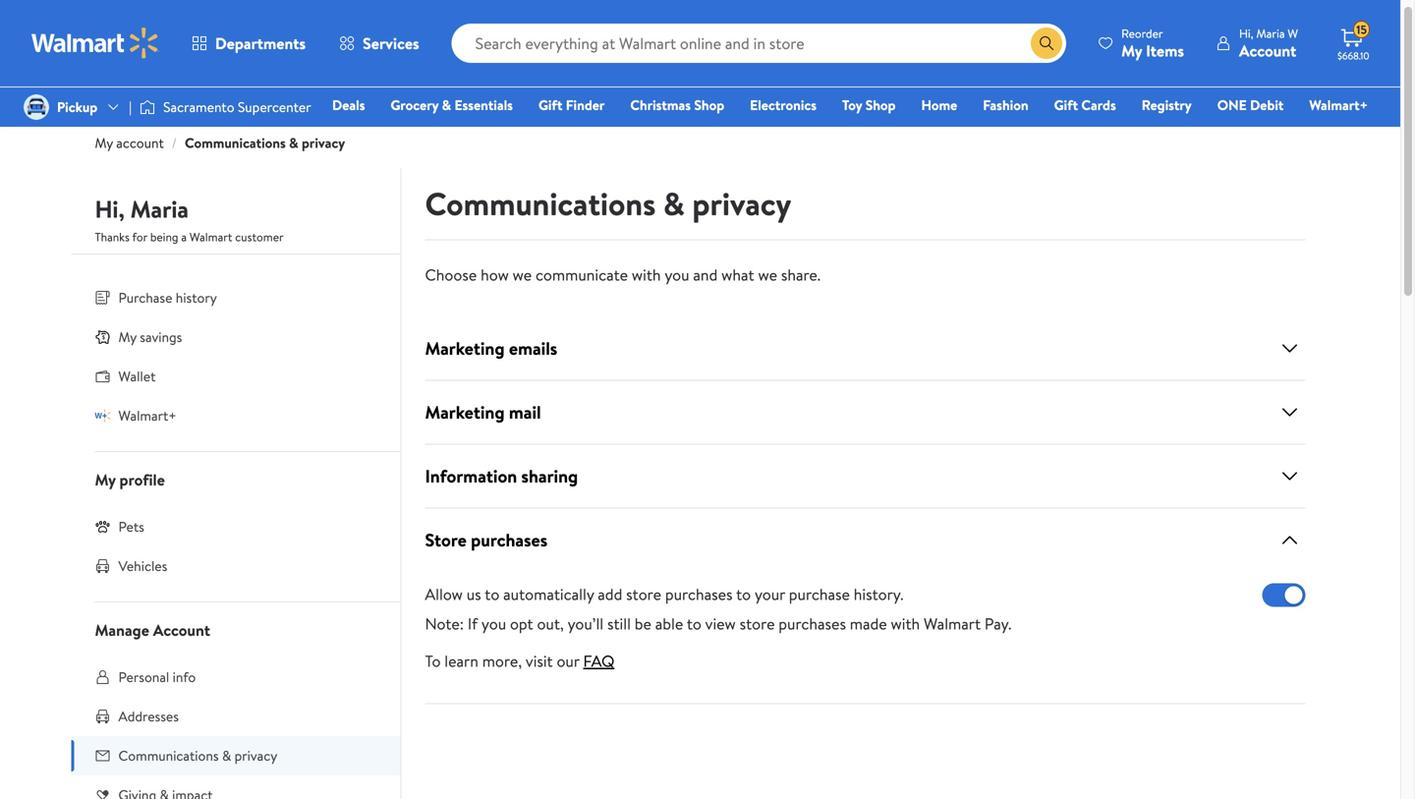 Task type: locate. For each thing, give the bounding box(es) containing it.
0 vertical spatial walmart
[[190, 229, 232, 245]]

0 horizontal spatial hi,
[[95, 193, 125, 226]]

1 horizontal spatial gift
[[1055, 95, 1079, 115]]

walmart left pay.
[[924, 613, 981, 635]]

maria inside hi, maria thanks for being a walmart customer
[[130, 193, 189, 226]]

your
[[755, 584, 786, 605]]

to right able
[[687, 613, 702, 635]]

2 we from the left
[[759, 264, 778, 286]]

being
[[150, 229, 178, 245]]

personal info
[[118, 668, 196, 687]]

allow
[[425, 584, 463, 605]]

icon image inside my savings link
[[95, 329, 111, 345]]

information sharing image
[[1279, 465, 1302, 488]]

0 horizontal spatial communications & privacy
[[118, 746, 278, 765]]

you right if at bottom left
[[482, 613, 506, 635]]

finder
[[566, 95, 605, 115]]

note:
[[425, 613, 464, 635]]

with right made
[[891, 613, 920, 635]]

history
[[176, 288, 217, 307]]

0 horizontal spatial with
[[632, 264, 661, 286]]

marketing left mail
[[425, 400, 505, 425]]

maria for for
[[130, 193, 189, 226]]

1 vertical spatial walmart+ link
[[71, 396, 401, 436]]

share.
[[781, 264, 821, 286]]

1 vertical spatial privacy
[[693, 182, 792, 226]]

store up be
[[626, 584, 662, 605]]

0 horizontal spatial walmart+ link
[[71, 396, 401, 436]]

2 gift from the left
[[1055, 95, 1079, 115]]

account up 'debit'
[[1240, 40, 1297, 61]]

hi, maria w account
[[1240, 25, 1299, 61]]

my for my profile
[[95, 469, 116, 491]]

debit
[[1251, 95, 1284, 115]]

my left items
[[1122, 40, 1143, 61]]

purchases right store
[[471, 528, 548, 553]]

one
[[1218, 95, 1248, 115]]

walmart+ down "$668.10" in the right top of the page
[[1310, 95, 1369, 115]]

& down addresses link
[[222, 746, 231, 765]]

0 vertical spatial with
[[632, 264, 661, 286]]

purchase
[[118, 288, 172, 307]]

with left and
[[632, 264, 661, 286]]

faq
[[584, 650, 615, 672]]

grocery & essentials link
[[382, 94, 522, 116]]

my savings link
[[71, 318, 401, 357]]

privacy up what
[[693, 182, 792, 226]]

communications & privacy link down personal info link
[[71, 736, 401, 776]]

fashion link
[[975, 94, 1038, 116]]

maria inside hi, maria w account
[[1257, 25, 1286, 42]]

$668.10
[[1338, 49, 1370, 62]]

0 vertical spatial icon image
[[95, 329, 111, 345]]

2 vertical spatial icon image
[[95, 519, 111, 535]]

marketing emails image
[[1279, 337, 1302, 360]]

able
[[656, 613, 684, 635]]

to
[[485, 584, 500, 605], [737, 584, 751, 605], [687, 613, 702, 635]]

communicate
[[536, 264, 628, 286]]

walmart+ down wallet
[[118, 406, 177, 425]]

purchases down purchase
[[779, 613, 847, 635]]

sacramento
[[163, 97, 235, 116]]

2 shop from the left
[[866, 95, 896, 115]]

marketing mail
[[425, 400, 541, 425]]

0 horizontal spatial maria
[[130, 193, 189, 226]]

1 vertical spatial walmart+
[[118, 406, 177, 425]]

walmart right a
[[190, 229, 232, 245]]

0 vertical spatial walmart+ link
[[1301, 94, 1378, 116]]

we right what
[[759, 264, 778, 286]]

we right how
[[513, 264, 532, 286]]

my profile
[[95, 469, 165, 491]]

with
[[632, 264, 661, 286], [891, 613, 920, 635]]

history.
[[854, 584, 904, 605]]

 image
[[24, 94, 49, 120]]

1 vertical spatial walmart
[[924, 613, 981, 635]]

2 horizontal spatial to
[[737, 584, 751, 605]]

1 vertical spatial marketing
[[425, 400, 505, 425]]

0 horizontal spatial walmart+
[[118, 406, 177, 425]]

1 horizontal spatial communications & privacy
[[425, 182, 792, 226]]

maria
[[1257, 25, 1286, 42], [130, 193, 189, 226]]

0 vertical spatial purchases
[[471, 528, 548, 553]]

shop for toy shop
[[866, 95, 896, 115]]

1 gift from the left
[[539, 95, 563, 115]]

one debit link
[[1209, 94, 1293, 116]]

hi, up thanks at the top left of the page
[[95, 193, 125, 226]]

1 vertical spatial account
[[153, 619, 210, 641]]

information
[[425, 464, 517, 489]]

hi, left w
[[1240, 25, 1254, 42]]

gift left finder
[[539, 95, 563, 115]]

to right us
[[485, 584, 500, 605]]

store purchases image
[[1279, 528, 1302, 552]]

thanks
[[95, 229, 130, 245]]

for
[[132, 229, 147, 245]]

a
[[181, 229, 187, 245]]

2 marketing from the top
[[425, 400, 505, 425]]

gift inside gift finder link
[[539, 95, 563, 115]]

info
[[173, 668, 196, 687]]

0 vertical spatial communications & privacy
[[425, 182, 792, 226]]

reorder
[[1122, 25, 1164, 42]]

gift
[[539, 95, 563, 115], [1055, 95, 1079, 115]]

0 vertical spatial hi,
[[1240, 25, 1254, 42]]

purchase
[[789, 584, 850, 605]]

my left 'savings'
[[118, 327, 137, 347]]

hi, inside hi, maria thanks for being a walmart customer
[[95, 193, 125, 226]]

you left and
[[665, 264, 690, 286]]

addresses
[[118, 707, 179, 726]]

account
[[1240, 40, 1297, 61], [153, 619, 210, 641]]

privacy down deals link
[[302, 133, 345, 152]]

1 vertical spatial with
[[891, 613, 920, 635]]

1 horizontal spatial hi,
[[1240, 25, 1254, 42]]

to left your
[[737, 584, 751, 605]]

vehicles link
[[71, 547, 401, 586]]

communications & privacy link
[[185, 133, 345, 152], [71, 736, 401, 776]]

0 vertical spatial maria
[[1257, 25, 1286, 42]]

0 horizontal spatial account
[[153, 619, 210, 641]]

learn
[[445, 650, 479, 672]]

icon image for my savings
[[95, 329, 111, 345]]

2 vertical spatial privacy
[[235, 746, 278, 765]]

pickup
[[57, 97, 98, 116]]

to
[[425, 650, 441, 672]]

1 horizontal spatial shop
[[866, 95, 896, 115]]

0 horizontal spatial gift
[[539, 95, 563, 115]]

account up info
[[153, 619, 210, 641]]

1 horizontal spatial walmart+
[[1310, 95, 1369, 115]]

maria up being
[[130, 193, 189, 226]]

you
[[665, 264, 690, 286], [482, 613, 506, 635]]

1 shop from the left
[[695, 95, 725, 115]]

1 horizontal spatial account
[[1240, 40, 1297, 61]]

0 vertical spatial privacy
[[302, 133, 345, 152]]

0 horizontal spatial store
[[626, 584, 662, 605]]

1 marketing from the top
[[425, 336, 505, 361]]

icon image left pets
[[95, 519, 111, 535]]

icon image for walmart+
[[95, 408, 111, 424]]

marketing for marketing emails
[[425, 336, 505, 361]]

my left "account"
[[95, 133, 113, 152]]

walmart+ link down my savings link
[[71, 396, 401, 436]]

0 horizontal spatial we
[[513, 264, 532, 286]]

hi, inside hi, maria w account
[[1240, 25, 1254, 42]]

communications & privacy
[[425, 182, 792, 226], [118, 746, 278, 765]]

what
[[722, 264, 755, 286]]

hi, maria thanks for being a walmart customer
[[95, 193, 284, 245]]

walmart
[[190, 229, 232, 245], [924, 613, 981, 635]]

my for my savings
[[118, 327, 137, 347]]

communications up communicate
[[425, 182, 656, 226]]

privacy down addresses link
[[235, 746, 278, 765]]

toy shop
[[843, 95, 896, 115]]

maria left w
[[1257, 25, 1286, 42]]

1 horizontal spatial walmart+ link
[[1301, 94, 1378, 116]]

1 vertical spatial icon image
[[95, 408, 111, 424]]

0 vertical spatial account
[[1240, 40, 1297, 61]]

0 horizontal spatial walmart
[[190, 229, 232, 245]]

shop right "toy"
[[866, 95, 896, 115]]

0 vertical spatial marketing
[[425, 336, 505, 361]]

icon image inside 'pets' link
[[95, 519, 111, 535]]

profile
[[120, 469, 165, 491]]

1 vertical spatial store
[[740, 613, 775, 635]]

1 horizontal spatial walmart
[[924, 613, 981, 635]]

items
[[1147, 40, 1185, 61]]

1 vertical spatial hi,
[[95, 193, 125, 226]]

icon image
[[95, 329, 111, 345], [95, 408, 111, 424], [95, 519, 111, 535]]

gift left cards
[[1055, 95, 1079, 115]]

0 horizontal spatial privacy
[[235, 746, 278, 765]]

more,
[[482, 650, 522, 672]]

2 horizontal spatial purchases
[[779, 613, 847, 635]]

purchases up view
[[666, 584, 733, 605]]

marketing up marketing mail
[[425, 336, 505, 361]]

icon image inside walmart+ link
[[95, 408, 111, 424]]

communications & privacy up "choose how we communicate with you and what we share." at top
[[425, 182, 792, 226]]

1 vertical spatial maria
[[130, 193, 189, 226]]

gift inside gift cards 'link'
[[1055, 95, 1079, 115]]

communications & privacy down addresses link
[[118, 746, 278, 765]]

1 vertical spatial you
[[482, 613, 506, 635]]

0 vertical spatial walmart+
[[1310, 95, 1369, 115]]

marketing
[[425, 336, 505, 361], [425, 400, 505, 425]]

& down the supercenter
[[289, 133, 299, 152]]

registry link
[[1133, 94, 1201, 116]]

1 horizontal spatial we
[[759, 264, 778, 286]]

walmart inside hi, maria thanks for being a walmart customer
[[190, 229, 232, 245]]

personal
[[118, 668, 169, 687]]

communications & privacy link down the supercenter
[[185, 133, 345, 152]]

store down your
[[740, 613, 775, 635]]

communications down sacramento supercenter
[[185, 133, 286, 152]]

communications down 'addresses'
[[118, 746, 219, 765]]

2 vertical spatial purchases
[[779, 613, 847, 635]]

0 horizontal spatial shop
[[695, 95, 725, 115]]

mail
[[509, 400, 541, 425]]

shop right christmas
[[695, 95, 725, 115]]

1 horizontal spatial you
[[665, 264, 690, 286]]

2 icon image from the top
[[95, 408, 111, 424]]

essentials
[[455, 95, 513, 115]]

1 vertical spatial communications & privacy link
[[71, 736, 401, 776]]

maria for account
[[1257, 25, 1286, 42]]

walmart+ link down "$668.10" in the right top of the page
[[1301, 94, 1378, 116]]

my
[[1122, 40, 1143, 61], [95, 133, 113, 152], [118, 327, 137, 347], [95, 469, 116, 491]]

walmart+
[[1310, 95, 1369, 115], [118, 406, 177, 425]]

1 horizontal spatial with
[[891, 613, 920, 635]]

wallet link
[[71, 357, 401, 396]]

we
[[513, 264, 532, 286], [759, 264, 778, 286]]

2 horizontal spatial privacy
[[693, 182, 792, 226]]

shop for christmas shop
[[695, 95, 725, 115]]

icon image up my profile
[[95, 408, 111, 424]]

0 horizontal spatial you
[[482, 613, 506, 635]]

purchase history
[[118, 288, 217, 307]]

0 vertical spatial store
[[626, 584, 662, 605]]

communications
[[185, 133, 286, 152], [425, 182, 656, 226], [118, 746, 219, 765]]

privacy
[[302, 133, 345, 152], [693, 182, 792, 226], [235, 746, 278, 765]]

 image
[[140, 97, 155, 117]]

marketing emails
[[425, 336, 558, 361]]

icon image left my savings
[[95, 329, 111, 345]]

my left profile
[[95, 469, 116, 491]]

1 icon image from the top
[[95, 329, 111, 345]]

3 icon image from the top
[[95, 519, 111, 535]]

my for my account / communications & privacy
[[95, 133, 113, 152]]

one debit
[[1218, 95, 1284, 115]]

|
[[129, 97, 132, 116]]

1 horizontal spatial purchases
[[666, 584, 733, 605]]

1 horizontal spatial maria
[[1257, 25, 1286, 42]]

still
[[608, 613, 631, 635]]



Task type: vqa. For each thing, say whether or not it's contained in the screenshot.
Walmart+ to the left
yes



Task type: describe. For each thing, give the bounding box(es) containing it.
pets
[[118, 517, 144, 536]]

15
[[1357, 21, 1368, 38]]

pets link
[[71, 507, 401, 547]]

deals
[[332, 95, 365, 115]]

1 vertical spatial purchases
[[666, 584, 733, 605]]

pay.
[[985, 613, 1012, 635]]

electronics link
[[741, 94, 826, 116]]

gift for gift finder
[[539, 95, 563, 115]]

manage account
[[95, 619, 210, 641]]

Walmart Site-Wide search field
[[452, 24, 1067, 63]]

account inside hi, maria w account
[[1240, 40, 1297, 61]]

emails
[[509, 336, 558, 361]]

hi, for thanks for being a walmart customer
[[95, 193, 125, 226]]

2 vertical spatial communications
[[118, 746, 219, 765]]

to learn more, visit our faq
[[425, 650, 615, 672]]

store purchases
[[425, 528, 548, 553]]

personal info link
[[71, 658, 401, 697]]

0 vertical spatial communications & privacy link
[[185, 133, 345, 152]]

made
[[850, 613, 888, 635]]

& up "choose how we communicate with you and what we share." at top
[[664, 182, 685, 226]]

privacy inside communications & privacy link
[[235, 746, 278, 765]]

toy
[[843, 95, 863, 115]]

services button
[[323, 20, 436, 67]]

icon image for pets
[[95, 519, 111, 535]]

wallet
[[118, 367, 156, 386]]

1 horizontal spatial to
[[687, 613, 702, 635]]

my inside reorder my items
[[1122, 40, 1143, 61]]

gift finder
[[539, 95, 605, 115]]

christmas shop link
[[622, 94, 734, 116]]

1 vertical spatial communications & privacy
[[118, 746, 278, 765]]

0 horizontal spatial purchases
[[471, 528, 548, 553]]

christmas
[[631, 95, 691, 115]]

supercenter
[[238, 97, 311, 116]]

deals link
[[324, 94, 374, 116]]

with inside allow us to automatically add store purchases to your purchase history. note: if you opt out, you'll still be able to view store purchases made with walmart pay.
[[891, 613, 920, 635]]

gift finder link
[[530, 94, 614, 116]]

reorder my items
[[1122, 25, 1185, 61]]

cards
[[1082, 95, 1117, 115]]

grocery & essentials
[[391, 95, 513, 115]]

hi, maria link
[[95, 193, 189, 234]]

gift cards
[[1055, 95, 1117, 115]]

0 horizontal spatial to
[[485, 584, 500, 605]]

1 we from the left
[[513, 264, 532, 286]]

marketing for marketing mail
[[425, 400, 505, 425]]

electronics
[[750, 95, 817, 115]]

registry
[[1142, 95, 1192, 115]]

us
[[467, 584, 481, 605]]

store
[[425, 528, 467, 553]]

departments button
[[175, 20, 323, 67]]

addresses link
[[71, 697, 401, 736]]

gift cards link
[[1046, 94, 1126, 116]]

opt
[[510, 613, 534, 635]]

out,
[[537, 613, 564, 635]]

Search search field
[[452, 24, 1067, 63]]

visit
[[526, 650, 553, 672]]

sharing
[[522, 464, 578, 489]]

customer
[[235, 229, 284, 245]]

how
[[481, 264, 509, 286]]

you'll
[[568, 613, 604, 635]]

faq link
[[584, 650, 615, 672]]

0 vertical spatial you
[[665, 264, 690, 286]]

services
[[363, 32, 419, 54]]

0 vertical spatial communications
[[185, 133, 286, 152]]

christmas shop
[[631, 95, 725, 115]]

1 horizontal spatial privacy
[[302, 133, 345, 152]]

home
[[922, 95, 958, 115]]

automatically
[[504, 584, 594, 605]]

w
[[1288, 25, 1299, 42]]

sacramento supercenter
[[163, 97, 311, 116]]

you inside allow us to automatically add store purchases to your purchase history. note: if you opt out, you'll still be able to view store purchases made with walmart pay.
[[482, 613, 506, 635]]

hi, for account
[[1240, 25, 1254, 42]]

departments
[[215, 32, 306, 54]]

walmart inside allow us to automatically add store purchases to your purchase history. note: if you opt out, you'll still be able to view store purchases made with walmart pay.
[[924, 613, 981, 635]]

our
[[557, 650, 580, 672]]

gift for gift cards
[[1055, 95, 1079, 115]]

1 vertical spatial communications
[[425, 182, 656, 226]]

/
[[172, 133, 177, 152]]

view
[[706, 613, 736, 635]]

purchase history link
[[71, 278, 401, 318]]

account
[[116, 133, 164, 152]]

grocery
[[391, 95, 439, 115]]

home link
[[913, 94, 967, 116]]

walmart image
[[31, 28, 159, 59]]

my account link
[[95, 133, 164, 152]]

if
[[468, 613, 478, 635]]

& right grocery at the top left of the page
[[442, 95, 451, 115]]

my account / communications & privacy
[[95, 133, 345, 152]]

and
[[694, 264, 718, 286]]

choose
[[425, 264, 477, 286]]

be
[[635, 613, 652, 635]]

marketing mail image
[[1279, 401, 1302, 424]]

my savings
[[118, 327, 182, 347]]

allow us to automatically add store purchases to your purchase history. note: if you opt out, you'll still be able to view store purchases made with walmart pay.
[[425, 584, 1012, 635]]

information sharing
[[425, 464, 578, 489]]

fashion
[[983, 95, 1029, 115]]

1 horizontal spatial store
[[740, 613, 775, 635]]

toy shop link
[[834, 94, 905, 116]]

search icon image
[[1039, 35, 1055, 51]]



